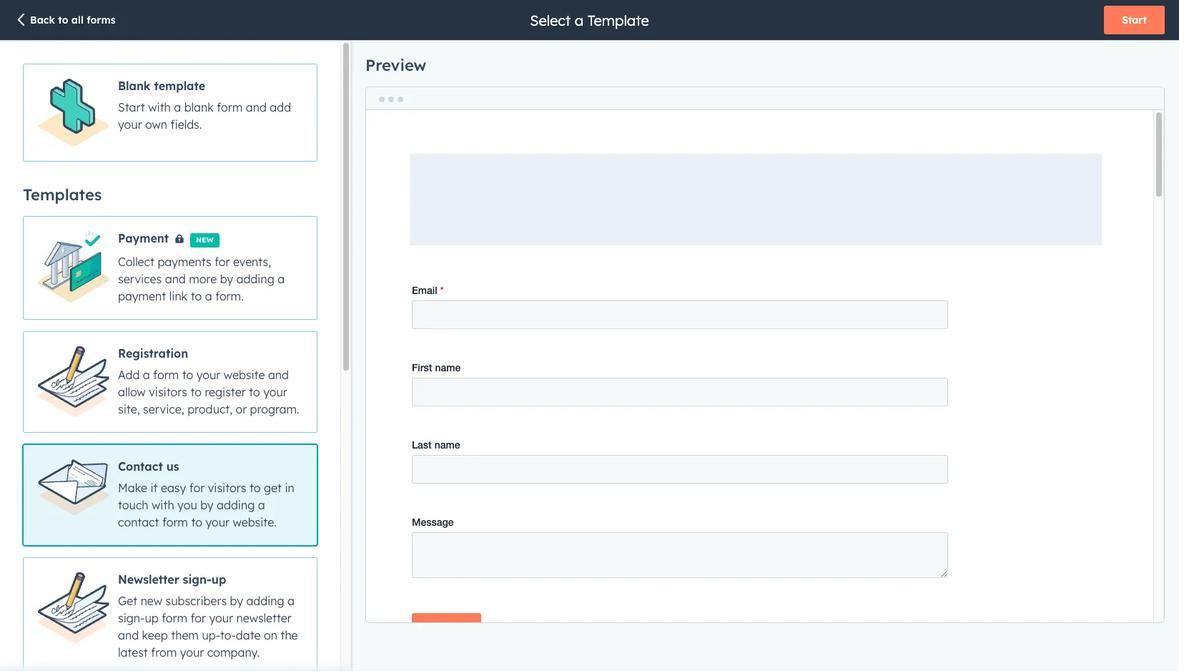 Task type: describe. For each thing, give the bounding box(es) containing it.
to inside "link"
[[58, 14, 68, 26]]

own
[[145, 117, 167, 132]]

service,
[[143, 402, 184, 416]]

register
[[205, 385, 246, 399]]

or
[[236, 402, 247, 416]]

program.
[[250, 402, 300, 416]]

fields.
[[171, 117, 202, 132]]

with inside contact us make it easy for visitors to get in touch with you by adding a contact form to your website.
[[152, 498, 174, 512]]

your up register
[[197, 367, 221, 382]]

a inside 'element'
[[575, 11, 584, 29]]

touch
[[118, 498, 148, 512]]

from
[[151, 645, 177, 659]]

collect payments for events, services and more by adding a payment link to a form.
[[118, 254, 285, 303]]

newsletter sign-up get new subscribers by adding a sign-up form for your newsletter and keep them up-to-date on the latest from your company.
[[118, 572, 298, 659]]

for inside collect payments for events, services and more by adding a payment link to a form.
[[215, 254, 230, 269]]

latest
[[118, 645, 148, 659]]

and inside collect payments for events, services and more by adding a payment link to a form.
[[165, 272, 186, 286]]

a inside registration add a form to your website and allow visitors to register to your site, service, product, or program.
[[143, 367, 150, 382]]

visitors inside registration add a form to your website and allow visitors to register to your site, service, product, or program.
[[149, 385, 187, 399]]

more
[[189, 272, 217, 286]]

for inside contact us make it easy for visitors to get in touch with you by adding a contact form to your website.
[[189, 481, 205, 495]]

new
[[141, 594, 162, 608]]

blank template start with a blank form and add your own fields.
[[118, 79, 291, 132]]

1 vertical spatial up
[[145, 611, 159, 625]]

contact us make it easy for visitors to get in touch with you by adding a contact form to your website.
[[118, 459, 295, 529]]

blank
[[184, 100, 214, 114]]

payment
[[118, 231, 169, 245]]

site,
[[118, 402, 140, 416]]

add
[[270, 100, 291, 114]]

by inside contact us make it easy for visitors to get in touch with you by adding a contact form to your website.
[[200, 498, 214, 512]]

contact
[[118, 459, 163, 473]]

adding inside newsletter sign-up get new subscribers by adding a sign-up form for your newsletter and keep them up-to-date on the latest from your company.
[[246, 594, 284, 608]]

and inside 'blank template start with a blank form and add your own fields.'
[[246, 100, 267, 114]]

select
[[530, 11, 571, 29]]

all
[[71, 14, 84, 26]]

newsletter
[[118, 572, 179, 586]]

the
[[281, 628, 298, 642]]

registration add a form to your website and allow visitors to register to your site, service, product, or program.
[[118, 346, 300, 416]]

easy
[[161, 481, 186, 495]]

website.
[[233, 515, 277, 529]]

you
[[177, 498, 197, 512]]

back to all forms
[[30, 14, 116, 26]]

make
[[118, 481, 147, 495]]

to left get
[[250, 481, 261, 495]]

to up product,
[[191, 385, 202, 399]]

to down registration
[[182, 367, 193, 382]]

for inside newsletter sign-up get new subscribers by adding a sign-up form for your newsletter and keep them up-to-date on the latest from your company.
[[191, 611, 206, 625]]

by inside newsletter sign-up get new subscribers by adding a sign-up form for your newsletter and keep them up-to-date on the latest from your company.
[[230, 594, 243, 608]]

form inside contact us make it easy for visitors to get in touch with you by adding a contact form to your website.
[[162, 515, 188, 529]]

registration
[[118, 346, 188, 360]]

us
[[166, 459, 179, 473]]

it
[[151, 481, 158, 495]]

a inside newsletter sign-up get new subscribers by adding a sign-up form for your newsletter and keep them up-to-date on the latest from your company.
[[288, 594, 295, 608]]

form inside newsletter sign-up get new subscribers by adding a sign-up form for your newsletter and keep them up-to-date on the latest from your company.
[[162, 611, 188, 625]]

your inside contact us make it easy for visitors to get in touch with you by adding a contact form to your website.
[[206, 515, 230, 529]]



Task type: vqa. For each thing, say whether or not it's contained in the screenshot.
and within the Collect payments for events, services and more by adding a payment link to a form.
yes



Task type: locate. For each thing, give the bounding box(es) containing it.
to down you
[[191, 515, 202, 529]]

0 vertical spatial with
[[148, 100, 171, 114]]

your left "website."
[[206, 515, 230, 529]]

visitors up "website."
[[208, 481, 246, 495]]

visitors up service,
[[149, 385, 187, 399]]

company.
[[207, 645, 260, 659]]

1 horizontal spatial start
[[1123, 14, 1148, 26]]

get
[[118, 594, 137, 608]]

by right you
[[200, 498, 214, 512]]

and inside newsletter sign-up get new subscribers by adding a sign-up form for your newsletter and keep them up-to-date on the latest from your company.
[[118, 628, 139, 642]]

0 horizontal spatial up
[[145, 611, 159, 625]]

newsletter
[[236, 611, 292, 625]]

with up the own on the top left of the page
[[148, 100, 171, 114]]

add
[[118, 367, 140, 382]]

forms
[[87, 14, 116, 26]]

form inside registration add a form to your website and allow visitors to register to your site, service, product, or program.
[[153, 367, 179, 382]]

visitors inside contact us make it easy for visitors to get in touch with you by adding a contact form to your website.
[[208, 481, 246, 495]]

page section element
[[0, 0, 1180, 40]]

form right blank
[[217, 100, 243, 114]]

your up to-
[[209, 611, 233, 625]]

start inside 'blank template start with a blank form and add your own fields.'
[[118, 100, 145, 114]]

up up "subscribers"
[[212, 572, 226, 586]]

your inside 'blank template start with a blank form and add your own fields.'
[[118, 117, 142, 132]]

adding up "website."
[[217, 498, 255, 512]]

visitors
[[149, 385, 187, 399], [208, 481, 246, 495]]

and up latest
[[118, 628, 139, 642]]

form down you
[[162, 515, 188, 529]]

and
[[246, 100, 267, 114], [165, 272, 186, 286], [268, 367, 289, 382], [118, 628, 139, 642]]

get
[[264, 481, 282, 495]]

for up you
[[189, 481, 205, 495]]

none checkbox containing registration
[[23, 331, 318, 433]]

by up newsletter
[[230, 594, 243, 608]]

1 vertical spatial sign-
[[118, 611, 145, 625]]

with inside 'blank template start with a blank form and add your own fields.'
[[148, 100, 171, 114]]

form inside 'blank template start with a blank form and add your own fields.'
[[217, 100, 243, 114]]

form down registration
[[153, 367, 179, 382]]

1 vertical spatial by
[[200, 498, 214, 512]]

by
[[220, 272, 233, 286], [200, 498, 214, 512], [230, 594, 243, 608]]

and up the link
[[165, 272, 186, 286]]

adding inside contact us make it easy for visitors to get in touch with you by adding a contact form to your website.
[[217, 498, 255, 512]]

select a template
[[530, 11, 649, 29]]

and inside registration add a form to your website and allow visitors to register to your site, service, product, or program.
[[268, 367, 289, 382]]

on
[[264, 628, 278, 642]]

preview
[[366, 55, 427, 75]]

your left the own on the top left of the page
[[118, 117, 142, 132]]

0 vertical spatial start
[[1123, 14, 1148, 26]]

a
[[575, 11, 584, 29], [174, 100, 181, 114], [278, 272, 285, 286], [205, 289, 212, 303], [143, 367, 150, 382], [258, 498, 265, 512], [288, 594, 295, 608]]

for up more
[[215, 254, 230, 269]]

with down it
[[152, 498, 174, 512]]

link
[[169, 289, 188, 303]]

form.
[[215, 289, 244, 303]]

1 horizontal spatial up
[[212, 572, 226, 586]]

your up program.
[[263, 385, 287, 399]]

to right the link
[[191, 289, 202, 303]]

template
[[588, 11, 649, 29]]

back to all forms link
[[14, 12, 116, 29]]

to inside collect payments for events, services and more by adding a payment link to a form.
[[191, 289, 202, 303]]

subscribers
[[166, 594, 227, 608]]

sign- up "subscribers"
[[183, 572, 212, 586]]

2 vertical spatial adding
[[246, 594, 284, 608]]

None checkbox
[[23, 331, 318, 433]]

allow
[[118, 385, 146, 399]]

a inside contact us make it easy for visitors to get in touch with you by adding a contact form to your website.
[[258, 498, 265, 512]]

to left all
[[58, 14, 68, 26]]

1 horizontal spatial visitors
[[208, 481, 246, 495]]

0 vertical spatial visitors
[[149, 385, 187, 399]]

start inside button
[[1123, 14, 1148, 26]]

payment
[[118, 289, 166, 303]]

services
[[118, 272, 162, 286]]

2 vertical spatial by
[[230, 594, 243, 608]]

by up form.
[[220, 272, 233, 286]]

your down them
[[180, 645, 204, 659]]

0 vertical spatial adding
[[236, 272, 275, 286]]

contact
[[118, 515, 159, 529]]

template
[[154, 79, 205, 93]]

up down new
[[145, 611, 159, 625]]

1 vertical spatial for
[[189, 481, 205, 495]]

a inside 'blank template start with a blank form and add your own fields.'
[[174, 100, 181, 114]]

and right website
[[268, 367, 289, 382]]

by inside collect payments for events, services and more by adding a payment link to a form.
[[220, 272, 233, 286]]

events,
[[233, 254, 271, 269]]

start button
[[1105, 6, 1165, 34]]

with
[[148, 100, 171, 114], [152, 498, 174, 512]]

None checkbox
[[23, 64, 318, 161], [23, 216, 318, 320], [23, 444, 318, 546], [23, 557, 318, 671], [23, 64, 318, 161], [23, 216, 318, 320], [23, 444, 318, 546], [23, 557, 318, 671]]

form
[[217, 100, 243, 114], [153, 367, 179, 382], [162, 515, 188, 529], [162, 611, 188, 625]]

keep
[[142, 628, 168, 642]]

new
[[196, 235, 214, 244]]

0 horizontal spatial start
[[118, 100, 145, 114]]

up
[[212, 572, 226, 586], [145, 611, 159, 625]]

1 vertical spatial visitors
[[208, 481, 246, 495]]

them
[[171, 628, 199, 642]]

collect
[[118, 254, 154, 269]]

0 vertical spatial up
[[212, 572, 226, 586]]

for
[[215, 254, 230, 269], [189, 481, 205, 495], [191, 611, 206, 625]]

your
[[118, 117, 142, 132], [197, 367, 221, 382], [263, 385, 287, 399], [206, 515, 230, 529], [209, 611, 233, 625], [180, 645, 204, 659]]

product,
[[188, 402, 232, 416]]

adding inside collect payments for events, services and more by adding a payment link to a form.
[[236, 272, 275, 286]]

up-
[[202, 628, 220, 642]]

1 vertical spatial with
[[152, 498, 174, 512]]

2 vertical spatial for
[[191, 611, 206, 625]]

start
[[1123, 14, 1148, 26], [118, 100, 145, 114]]

1 vertical spatial adding
[[217, 498, 255, 512]]

for down "subscribers"
[[191, 611, 206, 625]]

website
[[224, 367, 265, 382]]

0 vertical spatial by
[[220, 272, 233, 286]]

to
[[58, 14, 68, 26], [191, 289, 202, 303], [182, 367, 193, 382], [191, 385, 202, 399], [249, 385, 260, 399], [250, 481, 261, 495], [191, 515, 202, 529]]

adding up newsletter
[[246, 594, 284, 608]]

0 horizontal spatial sign-
[[118, 611, 145, 625]]

to-
[[220, 628, 236, 642]]

adding
[[236, 272, 275, 286], [217, 498, 255, 512], [246, 594, 284, 608]]

1 vertical spatial start
[[118, 100, 145, 114]]

templates
[[23, 184, 102, 204]]

sign-
[[183, 572, 212, 586], [118, 611, 145, 625]]

0 vertical spatial for
[[215, 254, 230, 269]]

and left add
[[246, 100, 267, 114]]

0 horizontal spatial visitors
[[149, 385, 187, 399]]

payments
[[158, 254, 211, 269]]

back
[[30, 14, 55, 26]]

sign- down get
[[118, 611, 145, 625]]

to down website
[[249, 385, 260, 399]]

adding down events,
[[236, 272, 275, 286]]

blank
[[118, 79, 151, 93]]

1 horizontal spatial sign-
[[183, 572, 212, 586]]

in
[[285, 481, 295, 495]]

date
[[236, 628, 261, 642]]

form up them
[[162, 611, 188, 625]]

0 vertical spatial sign-
[[183, 572, 212, 586]]



